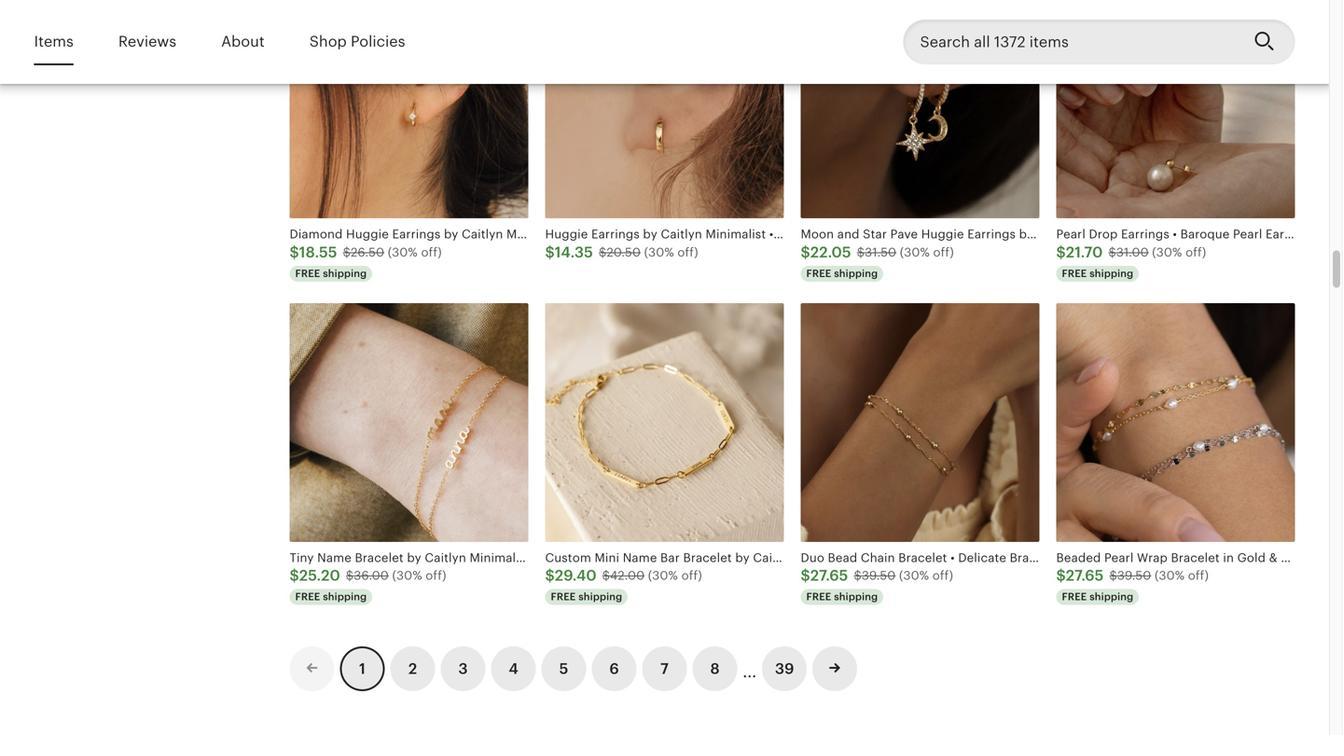 Task type: vqa. For each thing, say whether or not it's contained in the screenshot.
(30% inside $ 14.35 $ 20.50 (30% OFF)
yes



Task type: locate. For each thing, give the bounding box(es) containing it.
0 horizontal spatial 39.50
[[862, 569, 896, 583]]

reviews link
[[118, 20, 176, 64]]

free inside $ 25.20 $ 36.00 (30% off) free shipping
[[295, 591, 320, 603]]

0 horizontal spatial $ 27.65 $ 39.50 (30% off) free shipping
[[801, 568, 954, 603]]

off) for duo bead chain bracelet • delicate bracelet • fine beaded chain bracelet • dainty, perfect for everyday wear • perfect gift for her • br016 image
[[933, 569, 954, 583]]

14.35
[[555, 244, 594, 261]]

$
[[290, 244, 299, 261], [546, 244, 555, 261], [801, 244, 811, 261], [1057, 244, 1067, 261], [343, 245, 351, 259], [599, 245, 607, 259], [857, 245, 865, 259], [1109, 245, 1117, 259], [290, 568, 299, 584], [546, 568, 555, 584], [801, 568, 811, 584], [1057, 568, 1067, 584], [346, 569, 354, 583], [603, 569, 610, 583], [854, 569, 862, 583], [1110, 569, 1118, 583]]

huggie earrings by caitlyn minimalist • most favorited huggie hoop earrings • perfect addition to any stack, everyday earrings • er007 image
[[546, 0, 784, 219]]

(30% inside $ 21.70 $ 31.00 (30% off) free shipping
[[1153, 245, 1183, 259]]

free inside $ 21.70 $ 31.00 (30% off) free shipping
[[1063, 268, 1088, 279]]

1 horizontal spatial 39.50
[[1118, 569, 1152, 583]]

6 link
[[592, 647, 637, 691]]

shipping inside $ 21.70 $ 31.00 (30% off) free shipping
[[1090, 268, 1134, 279]]

36.00
[[354, 569, 389, 583]]

$ 29.40 $ 42.00 (30% off) free shipping
[[546, 568, 703, 603]]

1 horizontal spatial $ 27.65 $ 39.50 (30% off) free shipping
[[1057, 568, 1210, 603]]

$ inside $ 14.35 $ 20.50 (30% off)
[[599, 245, 607, 259]]

off) inside $ 22.05 $ 31.50 (30% off) free shipping
[[934, 245, 955, 259]]

free for custom mini name bar bracelet by caitlyn minimalist • engraved charm bracelet with a dainty paperclip chain • new mom gift • bm56f39 image
[[551, 591, 576, 603]]

0 horizontal spatial 27.65
[[811, 568, 849, 584]]

2 39.50 from the left
[[1118, 569, 1152, 583]]

$ 22.05 $ 31.50 (30% off) free shipping
[[801, 244, 955, 279]]

1
[[359, 661, 366, 677]]

25.20
[[299, 568, 340, 584]]

free for 'beaded pearl wrap bracelet in gold & silver by caitlyn minimalist • dainty pearl charm duo beaded bracelet • perfect gift for mom • br029' image
[[1063, 591, 1088, 603]]

(30% inside $ 29.40 $ 42.00 (30% off) free shipping
[[648, 569, 679, 583]]

22.05
[[811, 244, 852, 261]]

$ 27.65 $ 39.50 (30% off) free shipping
[[801, 568, 954, 603], [1057, 568, 1210, 603]]

42.00
[[610, 569, 645, 583]]

39.50 for duo bead chain bracelet • delicate bracelet • fine beaded chain bracelet • dainty, perfect for everyday wear • perfect gift for her • br016 image
[[862, 569, 896, 583]]

Search all 1372 items text field
[[904, 20, 1240, 64]]

1 link
[[340, 647, 385, 691]]

(30%
[[388, 245, 418, 259], [645, 245, 675, 259], [900, 245, 930, 259], [1153, 245, 1183, 259], [392, 569, 423, 583], [648, 569, 679, 583], [900, 569, 930, 583], [1155, 569, 1185, 583]]

off) inside $ 21.70 $ 31.00 (30% off) free shipping
[[1186, 245, 1207, 259]]

27.65
[[811, 568, 849, 584], [1067, 568, 1105, 584]]

(30% for custom mini name bar bracelet by caitlyn minimalist • engraved charm bracelet with a dainty paperclip chain • new mom gift • bm56f39 image
[[648, 569, 679, 583]]

free inside $ 29.40 $ 42.00 (30% off) free shipping
[[551, 591, 576, 603]]

free
[[295, 268, 320, 279], [807, 268, 832, 279], [1063, 268, 1088, 279], [295, 591, 320, 603], [551, 591, 576, 603], [807, 591, 832, 603], [1063, 591, 1088, 603]]

1 $ 27.65 $ 39.50 (30% off) free shipping from the left
[[801, 568, 954, 603]]

1 27.65 from the left
[[811, 568, 849, 584]]

free for duo bead chain bracelet • delicate bracelet • fine beaded chain bracelet • dainty, perfect for everyday wear • perfect gift for her • br016 image
[[807, 591, 832, 603]]

1 39.50 from the left
[[862, 569, 896, 583]]

off)
[[421, 245, 442, 259], [678, 245, 699, 259], [934, 245, 955, 259], [1186, 245, 1207, 259], [426, 569, 447, 583], [682, 569, 703, 583], [933, 569, 954, 583], [1189, 569, 1210, 583]]

2 27.65 from the left
[[1067, 568, 1105, 584]]

2
[[409, 661, 417, 677]]

21.70
[[1067, 244, 1104, 261]]

shipping inside $ 18.55 $ 26.50 (30% off) free shipping
[[323, 268, 367, 279]]

shop
[[310, 33, 347, 50]]

about link
[[221, 20, 265, 64]]

off) inside $ 25.20 $ 36.00 (30% off) free shipping
[[426, 569, 447, 583]]

shipping for moon and star pave huggie earrings by caitlyn minimalist • gold diamond dangle earrings • celestial jewelry • perfect gift for her • er116 image
[[835, 268, 878, 279]]

shipping inside $ 29.40 $ 42.00 (30% off) free shipping
[[579, 591, 623, 603]]

26.50
[[351, 245, 385, 259]]

beaded pearl wrap bracelet in gold & silver by caitlyn minimalist • dainty pearl charm duo beaded bracelet • perfect gift for mom • br029 image
[[1057, 303, 1296, 542]]

shipping for duo bead chain bracelet • delicate bracelet • fine beaded chain bracelet • dainty, perfect for everyday wear • perfect gift for her • br016 image
[[835, 591, 878, 603]]

off) for 'beaded pearl wrap bracelet in gold & silver by caitlyn minimalist • dainty pearl charm duo beaded bracelet • perfect gift for mom • br029' image
[[1189, 569, 1210, 583]]

free for moon and star pave huggie earrings by caitlyn minimalist • gold diamond dangle earrings • celestial jewelry • perfect gift for her • er116 image
[[807, 268, 832, 279]]

31.00
[[1117, 245, 1150, 259]]

$ 27.65 $ 39.50 (30% off) free shipping for duo bead chain bracelet • delicate bracelet • fine beaded chain bracelet • dainty, perfect for everyday wear • perfect gift for her • br016 image
[[801, 568, 954, 603]]

(30% for tiny name bracelet by caitlyn minimalist • layering bracelet • new mom gift • custom name bracelet • bridesmaid gifts • bm54f88 image
[[392, 569, 423, 583]]

(30% inside $ 22.05 $ 31.50 (30% off) free shipping
[[900, 245, 930, 259]]

free inside $ 22.05 $ 31.50 (30% off) free shipping
[[807, 268, 832, 279]]

5
[[560, 661, 569, 677]]

(30% inside $ 14.35 $ 20.50 (30% off)
[[645, 245, 675, 259]]

free for tiny name bracelet by caitlyn minimalist • layering bracelet • new mom gift • custom name bracelet • bridesmaid gifts • bm54f88 image
[[295, 591, 320, 603]]

off) inside $ 18.55 $ 26.50 (30% off) free shipping
[[421, 245, 442, 259]]

2 $ 27.65 $ 39.50 (30% off) free shipping from the left
[[1057, 568, 1210, 603]]

free inside $ 18.55 $ 26.50 (30% off) free shipping
[[295, 268, 320, 279]]

shipping inside $ 22.05 $ 31.50 (30% off) free shipping
[[835, 268, 878, 279]]

4 link
[[491, 647, 536, 691]]

(30% inside $ 18.55 $ 26.50 (30% off) free shipping
[[388, 245, 418, 259]]

1 horizontal spatial 27.65
[[1067, 568, 1105, 584]]

3 link
[[441, 647, 486, 691]]

about
[[221, 33, 265, 50]]

off) for diamond huggie earrings by caitlyn minimalist • small diamond hoop earrings • minimalist earrings • er094 "image"
[[421, 245, 442, 259]]

5 link
[[542, 647, 587, 691]]

shipping
[[323, 268, 367, 279], [835, 268, 878, 279], [1090, 268, 1134, 279], [323, 591, 367, 603], [579, 591, 623, 603], [835, 591, 878, 603], [1090, 591, 1134, 603]]

39.50
[[862, 569, 896, 583], [1118, 569, 1152, 583]]

off) for pearl drop earrings • baroque pearl earrings • vintage style earrings • pearl jewelry • bridesmaid gifts • anniversary gift • er062 image
[[1186, 245, 1207, 259]]

off) inside $ 29.40 $ 42.00 (30% off) free shipping
[[682, 569, 703, 583]]

shipping inside $ 25.20 $ 36.00 (30% off) free shipping
[[323, 591, 367, 603]]

shop policies
[[310, 33, 406, 50]]

(30% inside $ 25.20 $ 36.00 (30% off) free shipping
[[392, 569, 423, 583]]

$ 18.55 $ 26.50 (30% off) free shipping
[[290, 244, 442, 279]]

…
[[743, 655, 757, 683]]



Task type: describe. For each thing, give the bounding box(es) containing it.
6
[[610, 661, 619, 677]]

$ 25.20 $ 36.00 (30% off) free shipping
[[290, 568, 447, 603]]

7
[[661, 661, 669, 677]]

items
[[34, 33, 74, 50]]

29.40
[[555, 568, 597, 584]]

(30% for duo bead chain bracelet • delicate bracelet • fine beaded chain bracelet • dainty, perfect for everyday wear • perfect gift for her • br016 image
[[900, 569, 930, 583]]

27.65 for duo bead chain bracelet • delicate bracelet • fine beaded chain bracelet • dainty, perfect for everyday wear • perfect gift for her • br016 image
[[811, 568, 849, 584]]

tiny name bracelet by caitlyn minimalist • layering bracelet • new mom gift • custom name bracelet • bridesmaid gifts • bm54f88 image
[[290, 303, 529, 542]]

39
[[776, 661, 795, 677]]

reviews
[[118, 33, 176, 50]]

shipping for custom mini name bar bracelet by caitlyn minimalist • engraved charm bracelet with a dainty paperclip chain • new mom gift • bm56f39 image
[[579, 591, 623, 603]]

4
[[509, 661, 519, 677]]

$ 27.65 $ 39.50 (30% off) free shipping for 'beaded pearl wrap bracelet in gold & silver by caitlyn minimalist • dainty pearl charm duo beaded bracelet • perfect gift for mom • br029' image
[[1057, 568, 1210, 603]]

3
[[459, 661, 468, 677]]

2 link
[[391, 647, 435, 691]]

20.50
[[607, 245, 641, 259]]

diamond huggie earrings by caitlyn minimalist • small diamond hoop earrings • minimalist earrings • er094 image
[[290, 0, 529, 219]]

shipping for 'beaded pearl wrap bracelet in gold & silver by caitlyn minimalist • dainty pearl charm duo beaded bracelet • perfect gift for mom • br029' image
[[1090, 591, 1134, 603]]

off) inside $ 14.35 $ 20.50 (30% off)
[[678, 245, 699, 259]]

items link
[[34, 20, 74, 64]]

$ 14.35 $ 20.50 (30% off)
[[546, 244, 699, 261]]

(30% for 'beaded pearl wrap bracelet in gold & silver by caitlyn minimalist • dainty pearl charm duo beaded bracelet • perfect gift for mom • br029' image
[[1155, 569, 1185, 583]]

$ 21.70 $ 31.00 (30% off) free shipping
[[1057, 244, 1207, 279]]

8
[[711, 661, 720, 677]]

39.50 for 'beaded pearl wrap bracelet in gold & silver by caitlyn minimalist • dainty pearl charm duo beaded bracelet • perfect gift for mom • br029' image
[[1118, 569, 1152, 583]]

off) for custom mini name bar bracelet by caitlyn minimalist • engraved charm bracelet with a dainty paperclip chain • new mom gift • bm56f39 image
[[682, 569, 703, 583]]

shop policies link
[[310, 20, 406, 64]]

39 link
[[763, 647, 808, 691]]

custom mini name bar bracelet by caitlyn minimalist • engraved charm bracelet with a dainty paperclip chain • new mom gift • bm56f39 image
[[546, 303, 784, 542]]

27.65 for 'beaded pearl wrap bracelet in gold & silver by caitlyn minimalist • dainty pearl charm duo beaded bracelet • perfect gift for mom • br029' image
[[1067, 568, 1105, 584]]

shipping for pearl drop earrings • baroque pearl earrings • vintage style earrings • pearl jewelry • bridesmaid gifts • anniversary gift • er062 image
[[1090, 268, 1134, 279]]

8 link
[[693, 647, 738, 691]]

pearl drop earrings • baroque pearl earrings • vintage style earrings • pearl jewelry • bridesmaid gifts • anniversary gift • er062 image
[[1057, 0, 1296, 219]]

7 link
[[643, 647, 687, 691]]

policies
[[351, 33, 406, 50]]

shipping for tiny name bracelet by caitlyn minimalist • layering bracelet • new mom gift • custom name bracelet • bridesmaid gifts • bm54f88 image
[[323, 591, 367, 603]]

off) for tiny name bracelet by caitlyn minimalist • layering bracelet • new mom gift • custom name bracelet • bridesmaid gifts • bm54f88 image
[[426, 569, 447, 583]]

shipping for diamond huggie earrings by caitlyn minimalist • small diamond hoop earrings • minimalist earrings • er094 "image"
[[323, 268, 367, 279]]

31.50
[[865, 245, 897, 259]]

(30% for moon and star pave huggie earrings by caitlyn minimalist • gold diamond dangle earrings • celestial jewelry • perfect gift for her • er116 image
[[900, 245, 930, 259]]

free for diamond huggie earrings by caitlyn minimalist • small diamond hoop earrings • minimalist earrings • er094 "image"
[[295, 268, 320, 279]]

off) for moon and star pave huggie earrings by caitlyn minimalist • gold diamond dangle earrings • celestial jewelry • perfect gift for her • er116 image
[[934, 245, 955, 259]]

moon and star pave huggie earrings by caitlyn minimalist • gold diamond dangle earrings • celestial jewelry • perfect gift for her • er116 image
[[801, 0, 1040, 219]]

free for pearl drop earrings • baroque pearl earrings • vintage style earrings • pearl jewelry • bridesmaid gifts • anniversary gift • er062 image
[[1063, 268, 1088, 279]]

18.55
[[299, 244, 337, 261]]

duo bead chain bracelet • delicate bracelet • fine beaded chain bracelet • dainty, perfect for everyday wear • perfect gift for her • br016 image
[[801, 303, 1040, 542]]

(30% for diamond huggie earrings by caitlyn minimalist • small diamond hoop earrings • minimalist earrings • er094 "image"
[[388, 245, 418, 259]]

(30% for pearl drop earrings • baroque pearl earrings • vintage style earrings • pearl jewelry • bridesmaid gifts • anniversary gift • er062 image
[[1153, 245, 1183, 259]]



